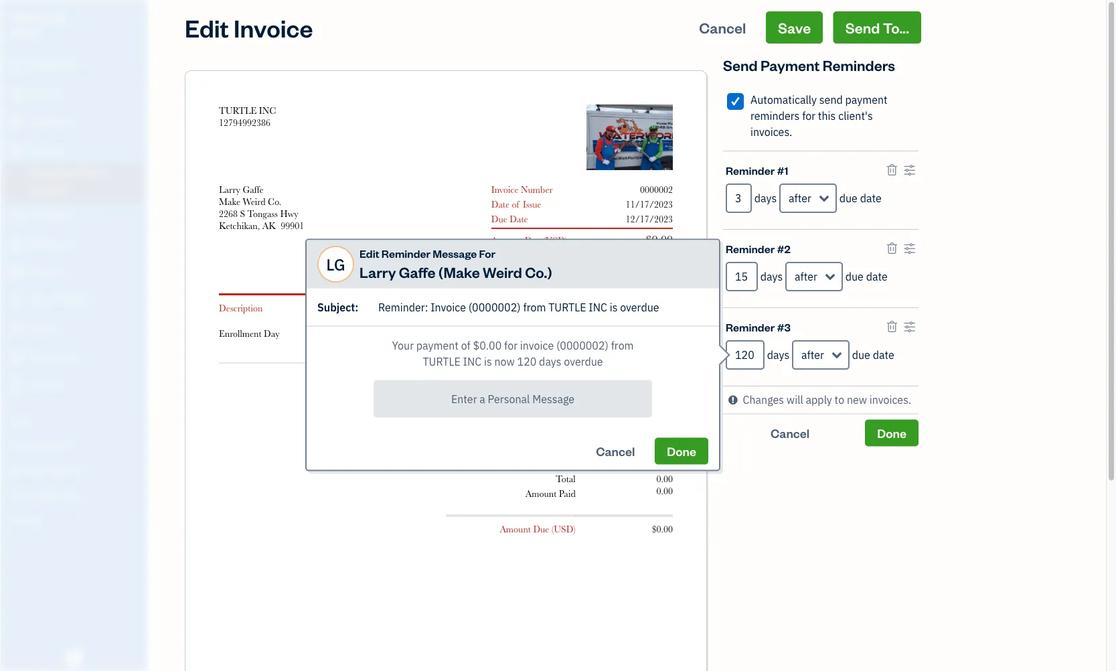 Task type: describe. For each thing, give the bounding box(es) containing it.
inc inside 'turtle inc owner'
[[51, 12, 68, 25]]

estimate image
[[9, 116, 25, 129]]

120
[[517, 354, 537, 368]]

0.00 0.00
[[657, 474, 673, 497]]

turtle inside turtle inc 12794992386
[[219, 105, 257, 116]]

co. inside edit reminder message for larry gaffe ( make weird co. )
[[525, 263, 547, 282]]

reminder # 3
[[726, 319, 791, 334]]

edit reminder #1 message image
[[904, 162, 916, 178]]

(0000002) inside your payment of $0.00 for invoice (0000002) from turtle inc is now 120 days overdue
[[556, 338, 609, 352]]

lg
[[326, 254, 345, 275]]

save button
[[766, 11, 823, 44]]

your
[[392, 338, 414, 352]]

Enter an Item Name text field
[[219, 327, 472, 340]]

team members link
[[3, 434, 143, 457]]

due date for 3
[[852, 348, 895, 362]]

send for send payment reminders
[[723, 55, 758, 74]]

items
[[10, 464, 31, 475]]

edit reminder message for larry gaffe ( make weird co. )
[[360, 246, 552, 282]]

connections
[[31, 489, 79, 500]]

2 vertical spatial $0.00
[[652, 524, 673, 535]]

invoice image
[[9, 144, 25, 157]]

due for 3
[[852, 348, 870, 362]]

cancel button for save
[[687, 11, 758, 44]]

edit reminder #3 message image
[[904, 319, 916, 335]]

and
[[32, 464, 47, 475]]

send payment reminders
[[723, 55, 895, 74]]

date of issue
[[491, 199, 541, 210]]

ketchikan,
[[219, 220, 260, 231]]

0 vertical spatial from
[[523, 300, 546, 314]]

payment
[[761, 55, 820, 74]]

3 0.00 from the top
[[657, 486, 673, 497]]

3
[[784, 319, 791, 334]]

) inside edit reminder message for larry gaffe ( make weird co. )
[[547, 263, 552, 282]]

line total
[[634, 303, 673, 313]]

changes will apply to new invoices.
[[743, 393, 912, 407]]

1 vertical spatial invoice
[[491, 184, 519, 195]]

1 vertical spatial cancel
[[771, 425, 810, 441]]

:
[[355, 300, 359, 314]]

reminders
[[751, 109, 800, 123]]

0 vertical spatial $0.00
[[646, 233, 673, 246]]

bank
[[10, 489, 29, 500]]

your payment of $0.00 for invoice (0000002) from turtle inc is now 120 days overdue
[[392, 338, 634, 368]]

1 horizontal spatial done button
[[865, 420, 919, 446]]

0 vertical spatial (
[[543, 235, 546, 246]]

1 vertical spatial invoices.
[[870, 393, 912, 407]]

qty
[[591, 303, 606, 313]]

0 vertical spatial amount due ( usd )
[[491, 235, 567, 246]]

invoice number
[[491, 184, 553, 195]]

s
[[240, 208, 245, 219]]

invoice for reminder:
[[431, 300, 466, 314]]

team
[[10, 440, 31, 451]]

edit for edit invoice
[[185, 11, 229, 43]]

line
[[634, 303, 651, 313]]

bank connections link
[[3, 483, 143, 507]]

12/17/2023 button
[[615, 213, 684, 225]]

2 vertical spatial amount
[[500, 524, 531, 535]]

Payment reminder timing (before or after due date) field
[[786, 262, 843, 291]]

Enter an Item Description text field
[[219, 343, 472, 353]]

send
[[820, 93, 843, 107]]

reminder # 1
[[726, 163, 789, 177]]

apps
[[10, 415, 30, 426]]

reminder for reminder # 1
[[726, 163, 775, 177]]

days inside your payment of $0.00 for invoice (0000002) from turtle inc is now 120 days overdue
[[539, 354, 562, 368]]

gaffe inside larry gaffe make weird co. 2268 s tongass hwy ketchikan, ak  99901
[[243, 184, 264, 195]]

edit invoice
[[185, 11, 313, 43]]

reminder:
[[378, 300, 428, 314]]

client's
[[839, 109, 873, 123]]

image
[[620, 132, 646, 144]]

team members
[[10, 440, 68, 451]]

cancel for done
[[596, 443, 635, 459]]

for for reminders
[[802, 109, 816, 123]]

remove reminder #1 image
[[886, 162, 898, 178]]

from inside your payment of $0.00 for invoice (0000002) from turtle inc is now 120 days overdue
[[611, 338, 634, 352]]

date for 3
[[873, 348, 895, 362]]

larry inside larry gaffe make weird co. 2268 s tongass hwy ketchikan, ak  99901
[[219, 184, 240, 195]]

owner
[[11, 26, 37, 38]]

reminder for reminder # 2
[[726, 241, 775, 255]]

done for done button to the right
[[877, 425, 907, 441]]

larry inside edit reminder message for larry gaffe ( make weird co. )
[[360, 263, 396, 282]]

this
[[818, 109, 836, 123]]

0 vertical spatial of
[[512, 199, 520, 210]]

project image
[[9, 266, 25, 279]]

done for leftmost done button
[[667, 443, 696, 459]]

payment inside your payment of $0.00 for invoice (0000002) from turtle inc is now 120 days overdue
[[416, 338, 459, 352]]

automatically
[[751, 93, 817, 107]]

12/17/2023
[[626, 214, 673, 224]]

inc inside turtle inc 12794992386
[[259, 105, 276, 116]]

check image
[[729, 94, 742, 108]]

gaffe inside edit reminder message for larry gaffe ( make weird co. )
[[399, 263, 436, 282]]

invoice for edit
[[234, 11, 313, 43]]

# for 1
[[777, 163, 785, 177]]

2
[[784, 241, 791, 255]]

members
[[33, 440, 68, 451]]

total inside the total amount paid
[[556, 474, 576, 485]]

days for 3
[[767, 348, 790, 362]]

apply
[[806, 393, 832, 407]]

timer image
[[9, 294, 25, 307]]

co. inside larry gaffe make weird co. 2268 s tongass hwy ketchikan, ak  99901
[[268, 196, 282, 207]]

2 horizontal spatial (
[[552, 524, 554, 535]]

Issue date in MM/DD/YYYY format text field
[[586, 199, 684, 210]]

reminders
[[823, 55, 895, 74]]

days for 2
[[761, 270, 783, 284]]

money image
[[9, 322, 25, 336]]

report image
[[9, 378, 25, 392]]

cancel button for done
[[584, 438, 647, 464]]

payment inside automatically send payment reminders for this client's invoices.
[[845, 93, 888, 107]]

reminder # 2
[[726, 241, 791, 255]]

0 horizontal spatial done button
[[655, 438, 709, 464]]

1 vertical spatial due
[[525, 235, 541, 246]]

will
[[787, 393, 803, 407]]

after for 1
[[789, 191, 812, 205]]

items and services link
[[3, 459, 143, 482]]

edit for edit reminder message for larry gaffe ( make weird co. )
[[360, 246, 379, 260]]

1
[[785, 163, 789, 177]]

days for 1
[[755, 191, 777, 205]]

inc inside your payment of $0.00 for invoice (0000002) from turtle inc is now 120 days overdue
[[463, 354, 482, 368]]

changes
[[743, 393, 784, 407]]

due date for 2
[[846, 270, 888, 284]]

0 vertical spatial )
[[565, 235, 567, 246]]

reminder for reminder # 3
[[726, 319, 775, 334]]



Task type: vqa. For each thing, say whether or not it's contained in the screenshot.
Daily
no



Task type: locate. For each thing, give the bounding box(es) containing it.
due down the total amount paid
[[533, 524, 549, 535]]

0 vertical spatial due date
[[840, 191, 882, 205]]

make inside edit reminder message for larry gaffe ( make weird co. )
[[444, 263, 480, 282]]

save
[[778, 18, 811, 37]]

1 vertical spatial from
[[611, 338, 634, 352]]

to...
[[883, 18, 909, 37]]

0.00 for 0.00 0.00
[[657, 474, 673, 485]]

0 horizontal spatial total
[[556, 474, 576, 485]]

0 vertical spatial #
[[777, 163, 785, 177]]

payment reminder timing (before or after due date) field down 1
[[780, 183, 837, 213]]

days down reminder # 2
[[761, 270, 783, 284]]

due date
[[491, 214, 528, 224]]

for up now
[[504, 338, 518, 352]]

amount
[[491, 235, 523, 246], [526, 489, 557, 499], [500, 524, 531, 535]]

gaffe up tongass
[[243, 184, 264, 195]]

3 # from the top
[[777, 319, 784, 334]]

$0.00 up now
[[473, 338, 502, 352]]

amount due ( usd )
[[491, 235, 567, 246], [500, 524, 576, 535]]

turtle
[[11, 12, 49, 25], [219, 105, 257, 116], [549, 300, 586, 314], [423, 354, 461, 368]]

overdue right qty
[[620, 300, 659, 314]]

payment reminder offset in days text field down reminder # 1
[[726, 183, 752, 213]]

1 vertical spatial #
[[777, 241, 784, 255]]

1 horizontal spatial invoice
[[431, 300, 466, 314]]

1 horizontal spatial weird
[[483, 263, 522, 282]]

1 0.00 from the top
[[657, 448, 673, 458]]

payment right 'your'
[[416, 338, 459, 352]]

freshbooks image
[[63, 650, 84, 666]]

hwy
[[280, 208, 298, 219]]

services
[[48, 464, 81, 475]]

now
[[495, 354, 515, 368]]

days down invoice
[[539, 354, 562, 368]]

2 horizontal spatial invoice
[[491, 184, 519, 195]]

1 vertical spatial edit
[[360, 246, 379, 260]]

2 vertical spatial due
[[852, 348, 870, 362]]

0 horizontal spatial is
[[484, 354, 492, 368]]

$0.00 inside your payment of $0.00 for invoice (0000002) from turtle inc is now 120 days overdue
[[473, 338, 502, 352]]

payment reminder timing (before or after due date) field for reminder # 1
[[780, 183, 837, 213]]

0 horizontal spatial invoices.
[[751, 125, 793, 139]]

2 vertical spatial )
[[573, 524, 576, 535]]

0 vertical spatial is
[[610, 300, 618, 314]]

paid
[[559, 489, 576, 499]]

0 horizontal spatial send
[[723, 55, 758, 74]]

(
[[543, 235, 546, 246], [439, 263, 444, 282], [552, 524, 554, 535]]

0 horizontal spatial edit
[[185, 11, 229, 43]]

0 horizontal spatial )
[[547, 263, 552, 282]]

2 # from the top
[[777, 241, 784, 255]]

for
[[479, 246, 495, 260]]

turtle inside your payment of $0.00 for invoice (0000002) from turtle inc is now 120 days overdue
[[423, 354, 461, 368]]

weird down for
[[483, 263, 522, 282]]

to
[[835, 393, 845, 407]]

reminder inside edit reminder message for larry gaffe ( make weird co. )
[[382, 246, 431, 260]]

gaffe up reminder:
[[399, 263, 436, 282]]

weird up tongass
[[243, 196, 266, 207]]

turtle up 12794992386
[[219, 105, 257, 116]]

date up due date
[[491, 199, 510, 210]]

invoice
[[234, 11, 313, 43], [491, 184, 519, 195], [431, 300, 466, 314]]

edit
[[185, 11, 229, 43], [360, 246, 379, 260]]

0 vertical spatial larry
[[219, 184, 240, 195]]

0 horizontal spatial from
[[523, 300, 546, 314]]

subject
[[317, 300, 355, 314]]

after inside after field
[[795, 270, 818, 284]]

12794992386
[[219, 117, 271, 128]]

0 horizontal spatial done
[[667, 443, 696, 459]]

larry up the 2268
[[219, 184, 240, 195]]

larry gaffe make weird co. 2268 s tongass hwy ketchikan, ak  99901
[[219, 184, 304, 231]]

automatically send payment reminders for this client's invoices.
[[751, 93, 888, 139]]

$0.00 down '0.00 0.00'
[[652, 524, 673, 535]]

2268
[[219, 208, 238, 219]]

new
[[847, 393, 867, 407]]

reminder: invoice (0000002) from turtle inc is overdue
[[378, 300, 659, 314]]

1 vertical spatial larry
[[360, 263, 396, 282]]

send to...
[[846, 18, 909, 37]]

send for send to...
[[846, 18, 880, 37]]

1 vertical spatial after
[[795, 270, 818, 284]]

0 horizontal spatial co.
[[268, 196, 282, 207]]

1 vertical spatial due date
[[846, 270, 888, 284]]

reminder up payment reminder offset in days text field
[[726, 319, 775, 334]]

of
[[512, 199, 520, 210], [461, 338, 471, 352]]

done button up '0.00 0.00'
[[655, 438, 709, 464]]

overdue down item quantity text box
[[564, 354, 603, 368]]

issue
[[523, 199, 541, 210]]

0 vertical spatial for
[[802, 109, 816, 123]]

after
[[789, 191, 812, 205], [795, 270, 818, 284], [802, 348, 824, 362]]

1 vertical spatial (
[[439, 263, 444, 282]]

due date for 1
[[840, 191, 882, 205]]

make
[[219, 196, 240, 207], [444, 263, 480, 282]]

reminder left 2
[[726, 241, 775, 255]]

(0000002) left rate
[[469, 300, 521, 314]]

due down date of issue
[[491, 214, 508, 224]]

amount left paid on the bottom
[[526, 489, 557, 499]]

exclamationcircle image
[[729, 392, 738, 408]]

turtle left now
[[423, 354, 461, 368]]

for for $0.00
[[504, 338, 518, 352]]

after for 3
[[802, 348, 824, 362]]

items and services
[[10, 464, 81, 475]]

2 vertical spatial due date
[[852, 348, 895, 362]]

1 vertical spatial )
[[547, 263, 552, 282]]

# for 2
[[777, 241, 784, 255]]

0 vertical spatial due
[[491, 214, 508, 224]]

total right line
[[653, 303, 673, 313]]

payment reminder offset in days text field for reminder # 1
[[726, 183, 752, 213]]

# for 3
[[777, 319, 784, 334]]

(0000002)
[[469, 300, 521, 314], [556, 338, 609, 352]]

co. up tongass
[[268, 196, 282, 207]]

due
[[491, 214, 508, 224], [525, 235, 541, 246], [533, 524, 549, 535]]

0 vertical spatial gaffe
[[243, 184, 264, 195]]

expense image
[[9, 238, 25, 251]]

amount due ( usd ) down due date
[[491, 235, 567, 246]]

1 horizontal spatial overdue
[[620, 300, 659, 314]]

2 vertical spatial due
[[533, 524, 549, 535]]

apps link
[[3, 409, 143, 433]]

1 payment reminder offset in days text field from the top
[[726, 183, 752, 213]]

date down date of issue
[[510, 214, 528, 224]]

0 vertical spatial usd
[[546, 235, 565, 246]]

of right 'your'
[[461, 338, 471, 352]]

from right item quantity text box
[[611, 338, 634, 352]]

payment reminder timing (before or after due date) field up 'apply'
[[792, 340, 850, 370]]

done button down the "new" at the right bottom
[[865, 420, 919, 446]]

2 horizontal spatial cancel
[[771, 425, 810, 441]]

larry
[[219, 184, 240, 195], [360, 263, 396, 282]]

1 vertical spatial of
[[461, 338, 471, 352]]

0 vertical spatial make
[[219, 196, 240, 207]]

edit inside edit reminder message for larry gaffe ( make weird co. )
[[360, 246, 379, 260]]

1 horizontal spatial invoices.
[[870, 393, 912, 407]]

days down reminder # 1
[[755, 191, 777, 205]]

Payment reminder offset in days text field
[[726, 183, 752, 213], [726, 262, 758, 291]]

days
[[755, 191, 777, 205], [761, 270, 783, 284], [767, 348, 790, 362], [539, 354, 562, 368]]

total
[[653, 303, 673, 313], [556, 474, 576, 485]]

2 vertical spatial (
[[552, 524, 554, 535]]

for inside your payment of $0.00 for invoice (0000002) from turtle inc is now 120 days overdue
[[504, 338, 518, 352]]

payment reminder offset in days text field down reminder # 2
[[726, 262, 758, 291]]

turtle inside 'turtle inc owner'
[[11, 12, 49, 25]]

payment up client's
[[845, 93, 888, 107]]

1 # from the top
[[777, 163, 785, 177]]

amount down due date
[[491, 235, 523, 246]]

0 horizontal spatial weird
[[243, 196, 266, 207]]

1 horizontal spatial send
[[846, 18, 880, 37]]

invoices.
[[751, 125, 793, 139], [870, 393, 912, 407]]

inc
[[51, 12, 68, 25], [259, 105, 276, 116], [589, 300, 607, 314], [463, 354, 482, 368]]

is left now
[[484, 354, 492, 368]]

settings link
[[3, 508, 143, 532]]

1 horizontal spatial of
[[512, 199, 520, 210]]

payment image
[[9, 210, 25, 223]]

Enter an Invoice # text field
[[640, 184, 673, 195]]

weird inside larry gaffe make weird co. 2268 s tongass hwy ketchikan, ak  99901
[[243, 196, 266, 207]]

dashboard image
[[9, 60, 25, 73]]

( down message
[[439, 263, 444, 282]]

( down the total amount paid
[[552, 524, 554, 535]]

0 vertical spatial payment reminder offset in days text field
[[726, 183, 752, 213]]

1 vertical spatial (0000002)
[[556, 338, 609, 352]]

send to... button
[[834, 11, 921, 44]]

#
[[777, 163, 785, 177], [777, 241, 784, 255], [777, 319, 784, 334]]

turtle inc 12794992386
[[219, 105, 276, 128]]

make inside larry gaffe make weird co. 2268 s tongass hwy ketchikan, ak  99901
[[219, 196, 240, 207]]

subject :
[[317, 300, 359, 314]]

due down due date
[[525, 235, 541, 246]]

0 horizontal spatial (0000002)
[[469, 300, 521, 314]]

larry right lg
[[360, 263, 396, 282]]

1 vertical spatial payment reminder offset in days text field
[[726, 262, 758, 291]]

Payment reminder timing (before or after due date) field
[[780, 183, 837, 213], [792, 340, 850, 370]]

remove reminder #3 image
[[886, 319, 898, 335]]

1 vertical spatial usd
[[554, 524, 573, 535]]

total amount paid
[[526, 474, 576, 499]]

send left to...
[[846, 18, 880, 37]]

2 vertical spatial #
[[777, 319, 784, 334]]

1 horizontal spatial for
[[802, 109, 816, 123]]

0 vertical spatial amount
[[491, 235, 523, 246]]

amount down the total amount paid
[[500, 524, 531, 535]]

of inside your payment of $0.00 for invoice (0000002) from turtle inc is now 120 days overdue
[[461, 338, 471, 352]]

for inside automatically send payment reminders for this client's invoices.
[[802, 109, 816, 123]]

(0000002) down qty
[[556, 338, 609, 352]]

from up invoice
[[523, 300, 546, 314]]

Enter a Personal Message text field
[[374, 380, 652, 418]]

payment reminder timing (before or after due date) field for reminder # 3
[[792, 340, 850, 370]]

invoices. right the "new" at the right bottom
[[870, 393, 912, 407]]

date
[[491, 199, 510, 210], [510, 214, 528, 224]]

date for 2
[[866, 270, 888, 284]]

reminder left 1
[[726, 163, 775, 177]]

overdue inside your payment of $0.00 for invoice (0000002) from turtle inc is now 120 days overdue
[[564, 354, 603, 368]]

message
[[433, 246, 477, 260]]

edit reminder #2 message image
[[904, 240, 916, 256]]

is
[[610, 300, 618, 314], [484, 354, 492, 368]]

days down 3
[[767, 348, 790, 362]]

2 vertical spatial after
[[802, 348, 824, 362]]

2 payment reminder offset in days text field from the top
[[726, 262, 758, 291]]

gaffe
[[243, 184, 264, 195], [399, 263, 436, 282]]

1 horizontal spatial edit
[[360, 246, 379, 260]]

description
[[219, 303, 263, 313]]

1 vertical spatial date
[[510, 214, 528, 224]]

0 horizontal spatial (
[[439, 263, 444, 282]]

0 horizontal spatial for
[[504, 338, 518, 352]]

0 vertical spatial date
[[860, 191, 882, 205]]

1 horizontal spatial gaffe
[[399, 263, 436, 282]]

payment reminder offset in days text field for reminder # 2
[[726, 262, 758, 291]]

invoices. down the reminders
[[751, 125, 793, 139]]

due for 2
[[846, 270, 864, 284]]

co.
[[268, 196, 282, 207], [525, 263, 547, 282]]

1 horizontal spatial (0000002)
[[556, 338, 609, 352]]

1 vertical spatial is
[[484, 354, 492, 368]]

( down number
[[543, 235, 546, 246]]

1 vertical spatial co.
[[525, 263, 547, 282]]

is inside your payment of $0.00 for invoice (0000002) from turtle inc is now 120 days overdue
[[484, 354, 492, 368]]

1 vertical spatial amount due ( usd )
[[500, 524, 576, 535]]

cancel button
[[687, 11, 758, 44], [723, 420, 857, 446], [584, 438, 647, 464]]

1 horizontal spatial is
[[610, 300, 618, 314]]

1 horizontal spatial cancel
[[699, 18, 746, 37]]

due
[[840, 191, 858, 205], [846, 270, 864, 284], [852, 348, 870, 362]]

turtle left qty
[[549, 300, 586, 314]]

0.00 for 0.00
[[657, 448, 673, 458]]

send inside button
[[846, 18, 880, 37]]

rate
[[521, 303, 539, 313]]

delete image
[[589, 132, 646, 144]]

co. up rate
[[525, 263, 547, 282]]

for left this
[[802, 109, 816, 123]]

2 vertical spatial cancel
[[596, 443, 635, 459]]

1 horizontal spatial total
[[653, 303, 673, 313]]

make down message
[[444, 263, 480, 282]]

chart image
[[9, 350, 25, 364]]

reminder left message
[[382, 246, 431, 260]]

after for 2
[[795, 270, 818, 284]]

0 vertical spatial cancel
[[699, 18, 746, 37]]

1 horizontal spatial done
[[877, 425, 907, 441]]

for
[[802, 109, 816, 123], [504, 338, 518, 352]]

is right qty
[[610, 300, 618, 314]]

turtle inc owner
[[11, 12, 68, 38]]

0 vertical spatial total
[[653, 303, 673, 313]]

1 vertical spatial gaffe
[[399, 263, 436, 282]]

0 horizontal spatial larry
[[219, 184, 240, 195]]

1 horizontal spatial (
[[543, 235, 546, 246]]

1 horizontal spatial payment
[[845, 93, 888, 107]]

delete
[[589, 132, 617, 144]]

1 vertical spatial weird
[[483, 263, 522, 282]]

client image
[[9, 88, 25, 101]]

number
[[521, 184, 553, 195]]

0 horizontal spatial gaffe
[[243, 184, 264, 195]]

Payment reminder offset in days text field
[[726, 340, 765, 370]]

2 0.00 from the top
[[657, 474, 673, 485]]

usd down number
[[546, 235, 565, 246]]

0 vertical spatial date
[[491, 199, 510, 210]]

$0.00
[[646, 233, 673, 246], [473, 338, 502, 352], [652, 524, 673, 535]]

weird inside edit reminder message for larry gaffe ( make weird co. )
[[483, 263, 522, 282]]

1 vertical spatial amount
[[526, 489, 557, 499]]

1 vertical spatial total
[[556, 474, 576, 485]]

0 vertical spatial (0000002)
[[469, 300, 521, 314]]

amount inside the total amount paid
[[526, 489, 557, 499]]

make up the 2268
[[219, 196, 240, 207]]

settings
[[10, 514, 41, 525]]

0 vertical spatial invoices.
[[751, 125, 793, 139]]

1 horizontal spatial larry
[[360, 263, 396, 282]]

2 vertical spatial invoice
[[431, 300, 466, 314]]

2 vertical spatial 0.00
[[657, 486, 673, 497]]

remove reminder #2 image
[[886, 240, 898, 256]]

amount due ( usd ) down the total amount paid
[[500, 524, 576, 535]]

Item Quantity text field
[[587, 328, 606, 339]]

total up paid on the bottom
[[556, 474, 576, 485]]

99901
[[281, 220, 304, 231]]

bank connections
[[10, 489, 79, 500]]

usd down paid on the bottom
[[554, 524, 573, 535]]

1 horizontal spatial from
[[611, 338, 634, 352]]

0 vertical spatial overdue
[[620, 300, 659, 314]]

1 vertical spatial 0.00
[[657, 474, 673, 485]]

( inside edit reminder message for larry gaffe ( make weird co. )
[[439, 263, 444, 282]]

tongass
[[247, 208, 278, 219]]

0 vertical spatial done
[[877, 425, 907, 441]]

invoice
[[520, 338, 554, 352]]

0 vertical spatial invoice
[[234, 11, 313, 43]]

cancel for save
[[699, 18, 746, 37]]

send
[[846, 18, 880, 37], [723, 55, 758, 74]]

0 vertical spatial after
[[789, 191, 812, 205]]

main element
[[0, 0, 181, 671]]

1 vertical spatial send
[[723, 55, 758, 74]]

of down invoice number
[[512, 199, 520, 210]]

0 horizontal spatial invoice
[[234, 11, 313, 43]]

1 vertical spatial make
[[444, 263, 480, 282]]

1 vertical spatial due
[[846, 270, 864, 284]]

due for 1
[[840, 191, 858, 205]]

date for 1
[[860, 191, 882, 205]]

$0.00 down 12/17/2023
[[646, 233, 673, 246]]

invoices. inside automatically send payment reminders for this client's invoices.
[[751, 125, 793, 139]]

send up check icon on the right top
[[723, 55, 758, 74]]

turtle up owner
[[11, 12, 49, 25]]



